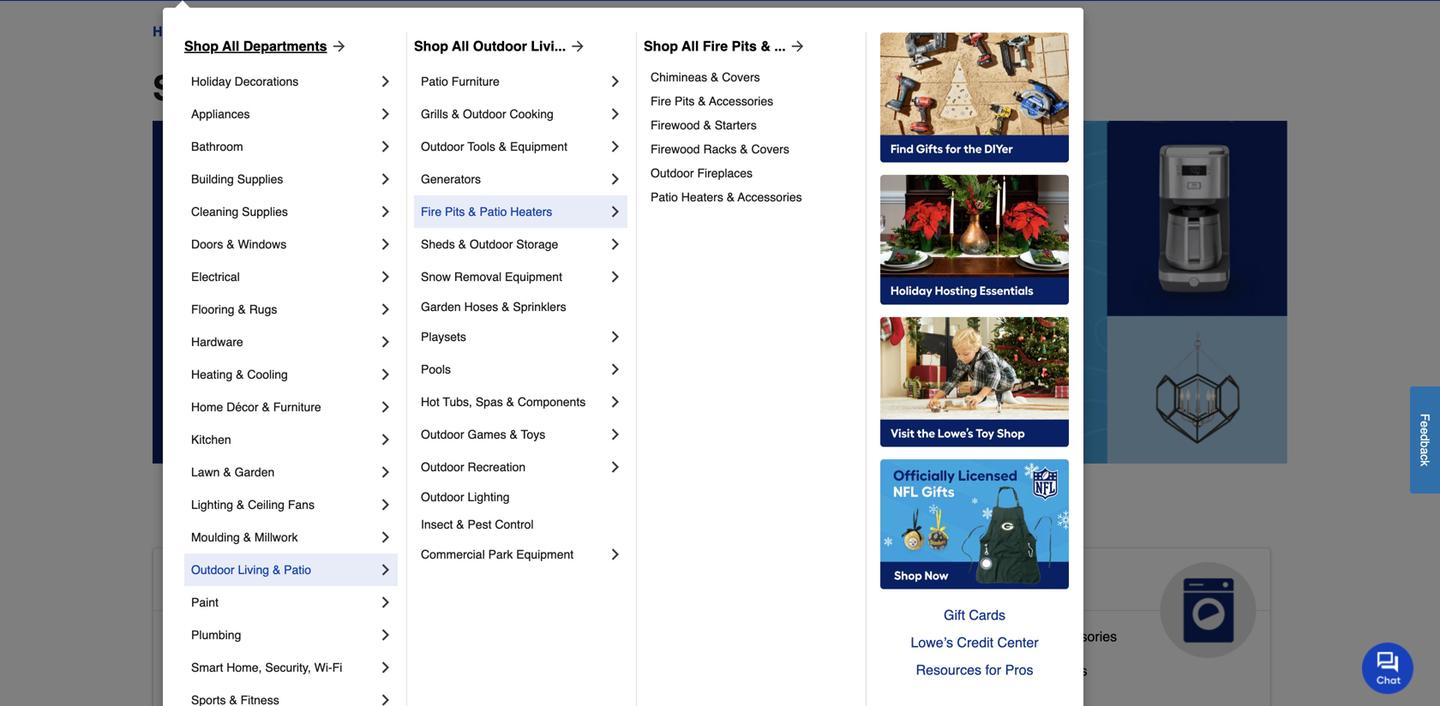 Task type: locate. For each thing, give the bounding box(es) containing it.
0 horizontal spatial heaters
[[511, 205, 553, 219]]

1 vertical spatial appliances link
[[918, 549, 1271, 659]]

f
[[1419, 414, 1433, 421]]

1 vertical spatial accessories
[[738, 190, 802, 204]]

arrow right image for shop all departments
[[327, 38, 348, 55]]

enjoy savings year-round. no matter what you're shopping for, find what you need at a great price. image
[[153, 121, 1288, 464]]

garden up lighting & ceiling fans
[[235, 466, 275, 479]]

chat invite button image
[[1363, 642, 1415, 695]]

cleaning supplies link
[[191, 196, 377, 228]]

0 vertical spatial fire
[[703, 38, 728, 54]]

covers up fire pits & accessories link
[[722, 70, 760, 84]]

furniture down heating & cooling link
[[273, 401, 321, 414]]

shop for shop all departments
[[184, 38, 219, 54]]

outdoor down moulding
[[191, 563, 235, 577]]

all for shop all departments
[[247, 69, 291, 108]]

& inside shop all fire pits & ... link
[[761, 38, 771, 54]]

2 vertical spatial pits
[[445, 205, 465, 219]]

cooking
[[510, 107, 554, 121]]

0 vertical spatial appliances link
[[191, 98, 377, 130]]

outdoor inside 'link'
[[191, 563, 235, 577]]

1 vertical spatial fire
[[651, 94, 672, 108]]

commercial
[[421, 548, 485, 562]]

3 arrow right image from the left
[[786, 38, 807, 55]]

heaters down outdoor fireplaces
[[682, 190, 724, 204]]

supplies up pet beds, houses, & furniture link
[[610, 656, 663, 672]]

all up holiday decorations
[[222, 38, 240, 54]]

arrow right image
[[327, 38, 348, 55], [566, 38, 587, 55], [786, 38, 807, 55]]

fire inside fire pits & patio heaters link
[[421, 205, 442, 219]]

2 vertical spatial supplies
[[610, 656, 663, 672]]

kitchen link
[[191, 424, 377, 456]]

& inside heating & cooling link
[[236, 368, 244, 382]]

& right grills
[[452, 107, 460, 121]]

bathroom up smart home, security, wi-fi
[[237, 629, 296, 645]]

arrow right image inside shop all fire pits & ... link
[[786, 38, 807, 55]]

supplies inside the livestock supplies "link"
[[610, 656, 663, 672]]

1 vertical spatial pits
[[675, 94, 695, 108]]

outdoor recreation
[[421, 461, 526, 474]]

outdoor fireplaces
[[651, 166, 753, 180]]

accessible up smart
[[167, 629, 233, 645]]

for
[[986, 663, 1002, 678]]

e up d
[[1419, 421, 1433, 428]]

0 horizontal spatial lighting
[[191, 498, 233, 512]]

arrow right image up shop all departments at the left of the page
[[327, 38, 348, 55]]

accessible inside accessible home link
[[167, 569, 293, 597]]

& inside patio heaters & accessories "link"
[[727, 190, 735, 204]]

& right living
[[273, 563, 281, 577]]

2 accessible from the top
[[167, 629, 233, 645]]

holiday hosting essentials. image
[[881, 175, 1069, 305]]

0 vertical spatial heaters
[[682, 190, 724, 204]]

all for shop all departments
[[222, 38, 240, 54]]

& left pros
[[994, 663, 1003, 679]]

outdoor for outdoor fireplaces
[[651, 166, 694, 180]]

accessories inside "link"
[[738, 190, 802, 204]]

1 vertical spatial firewood
[[651, 142, 700, 156]]

2 vertical spatial accessories
[[1044, 629, 1118, 645]]

insect & pest control link
[[421, 511, 624, 539]]

arrow right image up chimineas & covers "link"
[[786, 38, 807, 55]]

gift cards link
[[881, 602, 1069, 630]]

2 arrow right image from the left
[[566, 38, 587, 55]]

1 shop from the left
[[184, 38, 219, 54]]

& right tools
[[499, 140, 507, 154]]

1 horizontal spatial pits
[[675, 94, 695, 108]]

& right doors
[[227, 238, 235, 251]]

sheds
[[421, 238, 455, 251]]

snow
[[421, 270, 451, 284]]

2 horizontal spatial furniture
[[680, 691, 735, 707]]

home décor & furniture
[[191, 401, 321, 414]]

1 horizontal spatial garden
[[421, 300, 461, 314]]

firewood up outdoor fireplaces
[[651, 142, 700, 156]]

& right lawn
[[223, 466, 231, 479]]

outdoor for outdoor tools & equipment
[[421, 140, 464, 154]]

all for shop all fire pits & ...
[[682, 38, 699, 54]]

all
[[222, 38, 240, 54], [452, 38, 469, 54], [682, 38, 699, 54], [247, 69, 291, 108]]

0 vertical spatial accessible
[[167, 569, 293, 597]]

& right décor
[[262, 401, 270, 414]]

appliances link up the 'chillers' on the bottom right
[[918, 549, 1271, 659]]

0 vertical spatial supplies
[[237, 172, 283, 186]]

& right parts
[[1031, 629, 1041, 645]]

&
[[761, 38, 771, 54], [711, 70, 719, 84], [698, 94, 706, 108], [452, 107, 460, 121], [704, 118, 712, 132], [499, 140, 507, 154], [740, 142, 748, 156], [727, 190, 735, 204], [468, 205, 476, 219], [227, 238, 235, 251], [458, 238, 467, 251], [502, 300, 510, 314], [238, 303, 246, 316], [236, 368, 244, 382], [507, 395, 515, 409], [262, 401, 270, 414], [510, 428, 518, 442], [223, 466, 231, 479], [237, 498, 245, 512], [456, 518, 464, 532], [243, 531, 251, 545], [273, 563, 281, 577], [636, 569, 653, 597], [1031, 629, 1041, 645], [994, 663, 1003, 679], [667, 691, 676, 707]]

3 shop from the left
[[644, 38, 678, 54]]

chevron right image for outdoor games & toys
[[607, 426, 624, 443]]

shop up chimineas
[[644, 38, 678, 54]]

shop all fire pits & ...
[[644, 38, 786, 54]]

& left pest
[[456, 518, 464, 532]]

0 vertical spatial covers
[[722, 70, 760, 84]]

accessories down "outdoor fireplaces" "link"
[[738, 190, 802, 204]]

1 horizontal spatial pet
[[660, 569, 698, 597]]

accessories
[[709, 94, 774, 108], [738, 190, 802, 204], [1044, 629, 1118, 645]]

& inside doors & windows "link"
[[227, 238, 235, 251]]

2 horizontal spatial fire
[[703, 38, 728, 54]]

0 horizontal spatial pet
[[549, 691, 570, 707]]

2 vertical spatial equipment
[[517, 548, 574, 562]]

0 horizontal spatial pits
[[445, 205, 465, 219]]

pet beds, houses, & furniture
[[549, 691, 735, 707]]

chevron right image for holiday decorations
[[377, 73, 395, 90]]

covers down firewood & starters link
[[752, 142, 790, 156]]

& left 'cooling'
[[236, 368, 244, 382]]

outdoor tools & equipment
[[421, 140, 568, 154]]

commercial park equipment link
[[421, 539, 607, 571]]

hot tubs, spas & components
[[421, 395, 586, 409]]

all up "patio furniture"
[[452, 38, 469, 54]]

millwork
[[255, 531, 298, 545]]

1 horizontal spatial shop
[[414, 38, 449, 54]]

center
[[998, 635, 1039, 651]]

appliances link down decorations
[[191, 98, 377, 130]]

outdoor for outdoor lighting
[[421, 491, 464, 504]]

pits up chimineas & covers "link"
[[732, 38, 757, 54]]

lighting up moulding
[[191, 498, 233, 512]]

home link
[[153, 21, 191, 42]]

patio down outdoor fireplaces
[[651, 190, 678, 204]]

& left millwork
[[243, 531, 251, 545]]

lowe's
[[911, 635, 954, 651]]

k
[[1419, 461, 1433, 467]]

sheds & outdoor storage link
[[421, 228, 607, 261]]

cooling
[[247, 368, 288, 382]]

park
[[488, 548, 513, 562]]

shop
[[153, 69, 238, 108]]

garden up playsets
[[421, 300, 461, 314]]

0 horizontal spatial fire
[[421, 205, 442, 219]]

outdoor left fireplaces
[[651, 166, 694, 180]]

appliances down the holiday in the left top of the page
[[191, 107, 250, 121]]

2 horizontal spatial arrow right image
[[786, 38, 807, 55]]

arrow right image up patio furniture link
[[566, 38, 587, 55]]

supplies up the windows
[[242, 205, 288, 219]]

chevron right image for doors & windows
[[377, 236, 395, 253]]

accessible for accessible home
[[167, 569, 293, 597]]

livestock supplies
[[549, 656, 663, 672]]

moulding & millwork
[[191, 531, 298, 545]]

shop up "patio furniture"
[[414, 38, 449, 54]]

1 horizontal spatial heaters
[[682, 190, 724, 204]]

accessible inside "accessible bedroom" link
[[167, 663, 233, 679]]

& right the hoses
[[502, 300, 510, 314]]

0 vertical spatial pet
[[660, 569, 698, 597]]

e
[[1419, 421, 1433, 428], [1419, 428, 1433, 435]]

0 vertical spatial home
[[153, 24, 191, 39]]

accessories up the 'chillers' on the bottom right
[[1044, 629, 1118, 645]]

snow removal equipment link
[[421, 261, 607, 293]]

supplies up cleaning supplies
[[237, 172, 283, 186]]

doors & windows
[[191, 238, 287, 251]]

outdoor living & patio
[[191, 563, 311, 577]]

2 horizontal spatial shop
[[644, 38, 678, 54]]

outdoor
[[473, 38, 527, 54], [463, 107, 507, 121], [421, 140, 464, 154], [651, 166, 694, 180], [470, 238, 513, 251], [421, 428, 464, 442], [421, 461, 464, 474], [421, 491, 464, 504], [191, 563, 235, 577]]

1 horizontal spatial arrow right image
[[566, 38, 587, 55]]

plumbing
[[191, 629, 241, 642]]

patio up sheds & outdoor storage
[[480, 205, 507, 219]]

fire up "chimineas & covers"
[[703, 38, 728, 54]]

2 vertical spatial home
[[299, 569, 366, 597]]

1 horizontal spatial appliances link
[[918, 549, 1271, 659]]

& up firewood & starters
[[698, 94, 706, 108]]

& right spas
[[507, 395, 515, 409]]

fire down chimineas
[[651, 94, 672, 108]]

0 horizontal spatial furniture
[[273, 401, 321, 414]]

1 vertical spatial covers
[[752, 142, 790, 156]]

chevron right image for flooring & rugs
[[377, 301, 395, 318]]

shop all fire pits & ... link
[[644, 36, 807, 57]]

& left rugs
[[238, 303, 246, 316]]

outdoor up patio furniture link
[[473, 38, 527, 54]]

outdoor up outdoor lighting
[[421, 461, 464, 474]]

lowe's credit center
[[911, 635, 1039, 651]]

0 horizontal spatial arrow right image
[[327, 38, 348, 55]]

recreation
[[468, 461, 526, 474]]

chimineas
[[651, 70, 708, 84]]

chevron right image for patio furniture
[[607, 73, 624, 90]]

shop all departments link
[[184, 36, 348, 57]]

supplies for cleaning supplies
[[242, 205, 288, 219]]

outdoor up "insect"
[[421, 491, 464, 504]]

supplies inside cleaning supplies link
[[242, 205, 288, 219]]

arrow right image inside shop all departments link
[[327, 38, 348, 55]]

all down shop all departments link
[[247, 69, 291, 108]]

smart home, security, wi-fi
[[191, 661, 342, 675]]

outdoor up tools
[[463, 107, 507, 121]]

& left the "ceiling"
[[237, 498, 245, 512]]

all for shop all outdoor livi...
[[452, 38, 469, 54]]

& left toys
[[510, 428, 518, 442]]

0 horizontal spatial shop
[[184, 38, 219, 54]]

chevron right image
[[607, 73, 624, 90], [377, 105, 395, 123], [607, 105, 624, 123], [377, 138, 395, 155], [377, 171, 395, 188], [607, 171, 624, 188], [377, 203, 395, 220], [607, 203, 624, 220], [377, 236, 395, 253], [607, 236, 624, 253], [607, 268, 624, 286], [377, 334, 395, 351], [607, 361, 624, 378], [377, 366, 395, 383], [607, 426, 624, 443], [377, 431, 395, 449], [377, 529, 395, 546], [607, 546, 624, 563], [377, 562, 395, 579], [377, 627, 395, 644], [377, 692, 395, 707]]

furniture up grills & outdoor cooking
[[452, 75, 500, 88]]

equipment down cooking
[[510, 140, 568, 154]]

outdoor lighting
[[421, 491, 510, 504]]

0 horizontal spatial appliances
[[191, 107, 250, 121]]

0 horizontal spatial home
[[153, 24, 191, 39]]

firewood down fire pits & accessories
[[651, 118, 700, 132]]

0 vertical spatial pits
[[732, 38, 757, 54]]

pet
[[660, 569, 698, 597], [549, 691, 570, 707]]

1 vertical spatial equipment
[[505, 270, 563, 284]]

2 vertical spatial furniture
[[680, 691, 735, 707]]

& inside outdoor living & patio 'link'
[[273, 563, 281, 577]]

& up fire pits & accessories
[[711, 70, 719, 84]]

outdoor for outdoor living & patio
[[191, 563, 235, 577]]

1 vertical spatial furniture
[[273, 401, 321, 414]]

fire pits & patio heaters
[[421, 205, 553, 219]]

& left ...
[[761, 38, 771, 54]]

1 vertical spatial home
[[191, 401, 223, 414]]

chevron right image for hardware
[[377, 334, 395, 351]]

0 vertical spatial bathroom
[[191, 140, 243, 154]]

equipment up sprinklers
[[505, 270, 563, 284]]

accessible home
[[167, 569, 366, 597]]

fire up the sheds
[[421, 205, 442, 219]]

patio up grills
[[421, 75, 448, 88]]

building supplies link
[[191, 163, 377, 196]]

1 arrow right image from the left
[[327, 38, 348, 55]]

2 vertical spatial fire
[[421, 205, 442, 219]]

chevron right image for moulding & millwork
[[377, 529, 395, 546]]

appliances up cards
[[932, 569, 1060, 597]]

heaters up "storage"
[[511, 205, 553, 219]]

& right the sheds
[[458, 238, 467, 251]]

fire inside fire pits & accessories link
[[651, 94, 672, 108]]

outdoor living & patio link
[[191, 554, 377, 587]]

chevron right image for plumbing
[[377, 627, 395, 644]]

0 vertical spatial firewood
[[651, 118, 700, 132]]

home up shop
[[153, 24, 191, 39]]

0 vertical spatial appliances
[[191, 107, 250, 121]]

& up sheds & outdoor storage
[[468, 205, 476, 219]]

1 horizontal spatial home
[[191, 401, 223, 414]]

2 firewood from the top
[[651, 142, 700, 156]]

pits
[[732, 38, 757, 54], [675, 94, 695, 108], [445, 205, 465, 219]]

1 vertical spatial supplies
[[242, 205, 288, 219]]

pits for fire pits & patio heaters
[[445, 205, 465, 219]]

c
[[1419, 455, 1433, 461]]

resources for pros
[[916, 663, 1034, 678]]

lighting
[[468, 491, 510, 504], [191, 498, 233, 512]]

shop all departments
[[153, 69, 510, 108]]

pest
[[468, 518, 492, 532]]

& right houses, at left bottom
[[667, 691, 676, 707]]

1 vertical spatial pet
[[549, 691, 570, 707]]

supplies
[[237, 172, 283, 186], [242, 205, 288, 219], [610, 656, 663, 672]]

& inside outdoor tools & equipment link
[[499, 140, 507, 154]]

accessories up starters
[[709, 94, 774, 108]]

chevron right image for fire pits & patio heaters
[[607, 203, 624, 220]]

None search field
[[542, 0, 1011, 3]]

accessible down moulding
[[167, 569, 293, 597]]

0 horizontal spatial appliances link
[[191, 98, 377, 130]]

arrow right image inside shop all outdoor livi... link
[[566, 38, 587, 55]]

departments for shop
[[300, 69, 510, 108]]

supplies inside building supplies link
[[237, 172, 283, 186]]

1 horizontal spatial fire
[[651, 94, 672, 108]]

equipment
[[510, 140, 568, 154], [505, 270, 563, 284], [517, 548, 574, 562]]

chevron right image for commercial park equipment
[[607, 546, 624, 563]]

officially licensed n f l gifts. shop now. image
[[881, 460, 1069, 590]]

pits down generators at the left top of the page
[[445, 205, 465, 219]]

accessible bedroom link
[[167, 659, 292, 694]]

starters
[[715, 118, 757, 132]]

cards
[[969, 608, 1006, 624]]

& down fireplaces
[[727, 190, 735, 204]]

animal & pet care
[[549, 569, 698, 624]]

chevron right image for generators
[[607, 171, 624, 188]]

patio inside "link"
[[651, 190, 678, 204]]

1 vertical spatial accessible
[[167, 629, 233, 645]]

accessible home image
[[397, 563, 493, 659]]

0 vertical spatial accessories
[[709, 94, 774, 108]]

1 horizontal spatial appliances
[[932, 569, 1060, 597]]

& inside lighting & ceiling fans link
[[237, 498, 245, 512]]

accessible down plumbing
[[167, 663, 233, 679]]

arrow right image for shop all outdoor livi...
[[566, 38, 587, 55]]

wine
[[1007, 663, 1038, 679]]

all up chimineas
[[682, 38, 699, 54]]

animal & pet care image
[[779, 563, 875, 659]]

doors
[[191, 238, 223, 251]]

1 vertical spatial heaters
[[511, 205, 553, 219]]

hardware link
[[191, 326, 377, 358]]

chevron right image for bathroom
[[377, 138, 395, 155]]

& right animal
[[636, 569, 653, 597]]

outdoor down grills
[[421, 140, 464, 154]]

chevron right image for outdoor tools & equipment
[[607, 138, 624, 155]]

2 vertical spatial accessible
[[167, 663, 233, 679]]

smart
[[191, 661, 223, 675]]

fi
[[332, 661, 342, 675]]

& right "racks"
[[740, 142, 748, 156]]

parts
[[996, 629, 1028, 645]]

cleaning supplies
[[191, 205, 288, 219]]

1 firewood from the top
[[651, 118, 700, 132]]

1 vertical spatial garden
[[235, 466, 275, 479]]

outdoor inside "link"
[[651, 166, 694, 180]]

1 accessible from the top
[[167, 569, 293, 597]]

accessible inside "accessible bathroom" link
[[167, 629, 233, 645]]

patio up paint link
[[284, 563, 311, 577]]

holiday
[[191, 75, 231, 88]]

shop for shop all fire pits & ...
[[644, 38, 678, 54]]

0 vertical spatial garden
[[421, 300, 461, 314]]

e up b
[[1419, 428, 1433, 435]]

1 horizontal spatial furniture
[[452, 75, 500, 88]]

3 accessible from the top
[[167, 663, 233, 679]]

pits down chimineas
[[675, 94, 695, 108]]

electrical
[[191, 270, 240, 284]]

furniture right houses, at left bottom
[[680, 691, 735, 707]]

shop up the holiday in the left top of the page
[[184, 38, 219, 54]]

0 horizontal spatial garden
[[235, 466, 275, 479]]

garden inside the lawn & garden link
[[235, 466, 275, 479]]

outdoor down hot at the left bottom of the page
[[421, 428, 464, 442]]

home for home décor & furniture
[[191, 401, 223, 414]]

2 shop from the left
[[414, 38, 449, 54]]

& inside outdoor games & toys link
[[510, 428, 518, 442]]

bathroom up building
[[191, 140, 243, 154]]

chevron right image
[[377, 73, 395, 90], [607, 138, 624, 155], [377, 268, 395, 286], [377, 301, 395, 318], [607, 328, 624, 346], [607, 394, 624, 411], [377, 399, 395, 416], [607, 459, 624, 476], [377, 464, 395, 481], [377, 497, 395, 514], [377, 594, 395, 612], [377, 660, 395, 677]]

accessible
[[167, 569, 293, 597], [167, 629, 233, 645], [167, 663, 233, 679]]

equipment down insect & pest control link
[[517, 548, 574, 562]]

& down fire pits & accessories
[[704, 118, 712, 132]]

hot
[[421, 395, 440, 409]]

home down "moulding & millwork" link
[[299, 569, 366, 597]]

lighting up pest
[[468, 491, 510, 504]]

holiday decorations
[[191, 75, 299, 88]]

home up kitchen
[[191, 401, 223, 414]]



Task type: vqa. For each thing, say whether or not it's contained in the screenshot.
into
no



Task type: describe. For each thing, give the bounding box(es) containing it.
pros
[[1006, 663, 1034, 678]]

garden hoses & sprinklers
[[421, 300, 567, 314]]

racks
[[704, 142, 737, 156]]

paint
[[191, 596, 219, 610]]

1 e from the top
[[1419, 421, 1433, 428]]

1 horizontal spatial lighting
[[468, 491, 510, 504]]

chevron right image for paint
[[377, 594, 395, 612]]

pools link
[[421, 353, 607, 386]]

building supplies
[[191, 172, 283, 186]]

commercial park equipment
[[421, 548, 574, 562]]

chevron right image for kitchen
[[377, 431, 395, 449]]

appliances image
[[1161, 563, 1257, 659]]

decorations
[[235, 75, 299, 88]]

& inside the animal & pet care
[[636, 569, 653, 597]]

ceiling
[[248, 498, 285, 512]]

moulding & millwork link
[[191, 521, 377, 554]]

f e e d b a c k
[[1419, 414, 1433, 467]]

lawn & garden
[[191, 466, 275, 479]]

hot tubs, spas & components link
[[421, 386, 607, 419]]

outdoor lighting link
[[421, 484, 624, 511]]

chevron right image for appliances
[[377, 105, 395, 123]]

doors & windows link
[[191, 228, 377, 261]]

insect & pest control
[[421, 518, 534, 532]]

plumbing link
[[191, 619, 377, 652]]

supplies for building supplies
[[237, 172, 283, 186]]

& inside sheds & outdoor storage link
[[458, 238, 467, 251]]

gift cards
[[944, 608, 1006, 624]]

outdoor for outdoor recreation
[[421, 461, 464, 474]]

components
[[518, 395, 586, 409]]

2 horizontal spatial pits
[[732, 38, 757, 54]]

care
[[549, 597, 603, 624]]

patio heaters & accessories link
[[651, 185, 854, 209]]

firewood & starters link
[[651, 113, 854, 137]]

patio furniture
[[421, 75, 500, 88]]

home for home
[[153, 24, 191, 39]]

resources for pros link
[[881, 657, 1069, 684]]

outdoor up snow removal equipment
[[470, 238, 513, 251]]

departments for shop
[[243, 38, 327, 54]]

pet inside the animal & pet care
[[660, 569, 698, 597]]

chevron right image for building supplies
[[377, 171, 395, 188]]

chevron right image for grills & outdoor cooking
[[607, 105, 624, 123]]

pits for fire pits & accessories
[[675, 94, 695, 108]]

security,
[[265, 661, 311, 675]]

chevron right image for snow removal equipment
[[607, 268, 624, 286]]

fire pits & accessories
[[651, 94, 774, 108]]

1 vertical spatial appliances
[[932, 569, 1060, 597]]

1 vertical spatial bathroom
[[237, 629, 296, 645]]

chevron right image for sheds & outdoor storage
[[607, 236, 624, 253]]

& inside beverage & wine chillers link
[[994, 663, 1003, 679]]

cleaning
[[191, 205, 239, 219]]

fire for fire pits & patio heaters
[[421, 205, 442, 219]]

patio furniture link
[[421, 65, 607, 98]]

generators
[[421, 172, 481, 186]]

spas
[[476, 395, 503, 409]]

chevron right image for hot tubs, spas & components
[[607, 394, 624, 411]]

living
[[238, 563, 269, 577]]

wi-
[[314, 661, 332, 675]]

playsets
[[421, 330, 466, 344]]

holiday decorations link
[[191, 65, 377, 98]]

outdoor for outdoor games & toys
[[421, 428, 464, 442]]

chevron right image for lawn & garden
[[377, 464, 395, 481]]

livi...
[[531, 38, 566, 54]]

outdoor games & toys link
[[421, 419, 607, 451]]

heaters inside fire pits & patio heaters link
[[511, 205, 553, 219]]

0 vertical spatial equipment
[[510, 140, 568, 154]]

chevron right image for pools
[[607, 361, 624, 378]]

home,
[[227, 661, 262, 675]]

covers inside "link"
[[722, 70, 760, 84]]

chevron right image for lighting & ceiling fans
[[377, 497, 395, 514]]

chevron right image for heating & cooling
[[377, 366, 395, 383]]

grills
[[421, 107, 448, 121]]

visit the lowe's toy shop. image
[[881, 317, 1069, 448]]

accessories for appliance parts & accessories
[[1044, 629, 1118, 645]]

bathroom link
[[191, 130, 377, 163]]

games
[[468, 428, 507, 442]]

& inside hot tubs, spas & components link
[[507, 395, 515, 409]]

beverage & wine chillers
[[932, 663, 1088, 679]]

grills & outdoor cooking link
[[421, 98, 607, 130]]

flooring
[[191, 303, 235, 316]]

heaters inside patio heaters & accessories "link"
[[682, 190, 724, 204]]

chevron right image for outdoor recreation
[[607, 459, 624, 476]]

& inside insect & pest control link
[[456, 518, 464, 532]]

equipment for park
[[517, 548, 574, 562]]

fire for fire pits & accessories
[[651, 94, 672, 108]]

equipment for removal
[[505, 270, 563, 284]]

& inside the firewood racks & covers link
[[740, 142, 748, 156]]

2 horizontal spatial home
[[299, 569, 366, 597]]

fire inside shop all fire pits & ... link
[[703, 38, 728, 54]]

lighting & ceiling fans link
[[191, 489, 377, 521]]

& inside "moulding & millwork" link
[[243, 531, 251, 545]]

a
[[1419, 448, 1433, 455]]

credit
[[957, 635, 994, 651]]

supplies for livestock supplies
[[610, 656, 663, 672]]

outdoor fireplaces link
[[651, 161, 854, 185]]

sprinklers
[[513, 300, 567, 314]]

garden inside "garden hoses & sprinklers" link
[[421, 300, 461, 314]]

chevron right image for electrical
[[377, 268, 395, 286]]

firewood & starters
[[651, 118, 757, 132]]

electrical link
[[191, 261, 377, 293]]

0 vertical spatial furniture
[[452, 75, 500, 88]]

animal
[[549, 569, 629, 597]]

find gifts for the diyer. image
[[881, 33, 1069, 163]]

accessible bedroom
[[167, 663, 292, 679]]

shop all outdoor livi... link
[[414, 36, 587, 57]]

arrow right image for shop all fire pits & ...
[[786, 38, 807, 55]]

b
[[1419, 441, 1433, 448]]

outdoor tools & equipment link
[[421, 130, 607, 163]]

& inside home décor & furniture link
[[262, 401, 270, 414]]

accessories for patio heaters & accessories
[[738, 190, 802, 204]]

firewood for firewood & starters
[[651, 118, 700, 132]]

animal & pet care link
[[536, 549, 889, 659]]

& inside firewood & starters link
[[704, 118, 712, 132]]

lawn
[[191, 466, 220, 479]]

chillers
[[1042, 663, 1088, 679]]

& inside fire pits & patio heaters link
[[468, 205, 476, 219]]

& inside fire pits & accessories link
[[698, 94, 706, 108]]

chevron right image for playsets
[[607, 328, 624, 346]]

kitchen
[[191, 433, 231, 447]]

building
[[191, 172, 234, 186]]

beverage & wine chillers link
[[932, 659, 1088, 694]]

accessories for fire pits & accessories
[[709, 94, 774, 108]]

outdoor games & toys
[[421, 428, 546, 442]]

heating
[[191, 368, 233, 382]]

& inside grills & outdoor cooking "link"
[[452, 107, 460, 121]]

chevron right image for home décor & furniture
[[377, 399, 395, 416]]

appliance parts & accessories link
[[932, 625, 1118, 659]]

playsets link
[[421, 321, 607, 353]]

outdoor inside "link"
[[463, 107, 507, 121]]

& inside flooring & rugs link
[[238, 303, 246, 316]]

livestock
[[549, 656, 607, 672]]

tools
[[468, 140, 496, 154]]

chevron right image for outdoor living & patio
[[377, 562, 395, 579]]

resources
[[916, 663, 982, 678]]

& inside "garden hoses & sprinklers" link
[[502, 300, 510, 314]]

removal
[[454, 270, 502, 284]]

accessible for accessible bedroom
[[167, 663, 233, 679]]

shop for shop all outdoor livi...
[[414, 38, 449, 54]]

accessible for accessible bathroom
[[167, 629, 233, 645]]

firewood racks & covers
[[651, 142, 790, 156]]

fire pits & patio heaters link
[[421, 196, 607, 228]]

& inside appliance parts & accessories link
[[1031, 629, 1041, 645]]

firewood for firewood racks & covers
[[651, 142, 700, 156]]

appliance
[[932, 629, 992, 645]]

2 e from the top
[[1419, 428, 1433, 435]]

& inside chimineas & covers "link"
[[711, 70, 719, 84]]

& inside pet beds, houses, & furniture link
[[667, 691, 676, 707]]

flooring & rugs link
[[191, 293, 377, 326]]

shop all departments
[[184, 38, 327, 54]]

flooring & rugs
[[191, 303, 277, 316]]

patio inside 'link'
[[284, 563, 311, 577]]

windows
[[238, 238, 287, 251]]

appliance parts & accessories
[[932, 629, 1118, 645]]

chevron right image for smart home, security, wi-fi
[[377, 660, 395, 677]]

fireplaces
[[698, 166, 753, 180]]

gift
[[944, 608, 966, 624]]

chevron right image for cleaning supplies
[[377, 203, 395, 220]]

& inside the lawn & garden link
[[223, 466, 231, 479]]

outdoor recreation link
[[421, 451, 607, 484]]

departments link
[[206, 21, 284, 42]]

fans
[[288, 498, 315, 512]]



